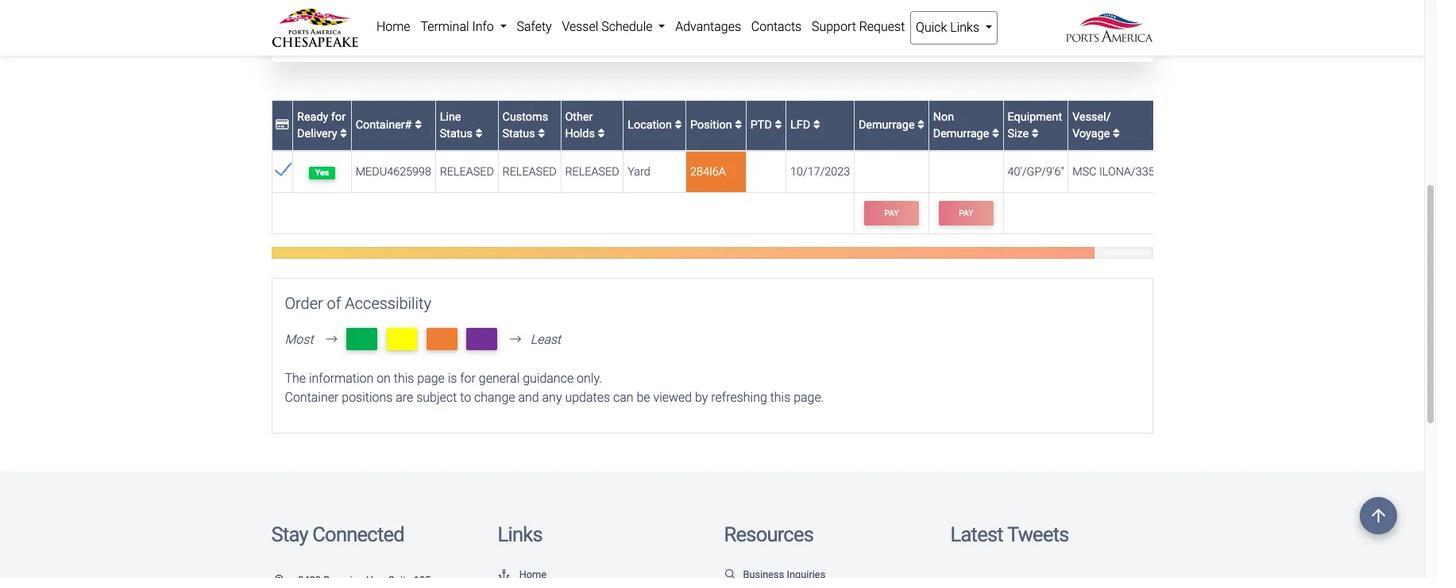 Task type: vqa. For each thing, say whether or not it's contained in the screenshot.
second long arrow right image from left
yes



Task type: describe. For each thing, give the bounding box(es) containing it.
can
[[613, 391, 634, 406]]

go to top image
[[1361, 498, 1398, 535]]

customer support request link
[[599, 21, 746, 36]]

quick
[[916, 20, 948, 35]]

demurrage link
[[859, 119, 925, 132]]

question?
[[348, 21, 400, 36]]

new
[[574, 21, 596, 36]]

positions
[[342, 391, 393, 406]]

contacts link
[[747, 11, 807, 43]]

2 released from the left
[[503, 165, 557, 179]]

page.
[[794, 391, 825, 406]]

support request link
[[807, 11, 911, 43]]

yes
[[315, 168, 329, 178]]

sort image inside container# link
[[415, 119, 422, 131]]

other
[[565, 110, 593, 124]]

terminal
[[421, 19, 469, 34]]

credit card image
[[276, 119, 289, 131]]

vessel schedule link
[[557, 11, 671, 43]]

quick links
[[916, 20, 983, 35]]

0 horizontal spatial request
[[701, 21, 746, 36]]

line status
[[440, 110, 476, 141]]

0 vertical spatial on
[[537, 21, 550, 36]]

a
[[338, 21, 345, 36]]

have a question? submit your ticket online on our new customer support request page and get immediate help.
[[308, 21, 907, 36]]

lfd
[[791, 119, 814, 132]]

tweets
[[1008, 523, 1069, 547]]

holds
[[565, 127, 595, 141]]

ready for delivery
[[297, 110, 346, 141]]

customs
[[503, 110, 548, 124]]

ptd link
[[751, 119, 782, 132]]

0 horizontal spatial this
[[394, 372, 414, 387]]

status for customs
[[503, 127, 535, 141]]

have
[[308, 21, 335, 36]]

sort image right voyage
[[1113, 128, 1121, 140]]

help.
[[881, 21, 907, 36]]

submit
[[403, 21, 441, 36]]

4 mt from the left
[[473, 330, 491, 348]]

sort image for status
[[538, 128, 545, 140]]

sort image for size
[[1032, 128, 1039, 140]]

ilona/335r
[[1100, 165, 1163, 179]]

and inside the information on this page is for general guidance only. container positions are subject to change and any updates can be viewed by refreshing this page.
[[518, 391, 539, 406]]

are
[[396, 391, 414, 406]]

for inside the information on this page is for general guidance only. container positions are subject to change and any updates can be viewed by refreshing this page.
[[460, 372, 476, 387]]

info
[[472, 19, 494, 34]]

the
[[285, 372, 306, 387]]

size
[[1008, 127, 1029, 141]]

3 mt from the left
[[433, 330, 451, 348]]

1 horizontal spatial page
[[749, 21, 776, 36]]

container
[[285, 391, 339, 406]]

terminal info link
[[416, 11, 512, 43]]

40'/gp/9'6"
[[1008, 165, 1065, 179]]

latest
[[951, 523, 1004, 547]]

order
[[285, 294, 323, 313]]

0 vertical spatial and
[[778, 21, 799, 36]]

non
[[934, 110, 955, 124]]

sort image inside position link
[[735, 119, 742, 131]]

yard
[[628, 165, 651, 179]]

sort image left size
[[993, 128, 1000, 140]]

connected
[[313, 523, 404, 547]]

quick links link
[[911, 11, 998, 45]]

accessibility
[[345, 294, 431, 313]]

change
[[474, 391, 515, 406]]

msc ilona/335r
[[1073, 165, 1163, 179]]

0 horizontal spatial demurrage
[[859, 119, 918, 132]]

order of accessibility
[[285, 294, 431, 313]]

anchor image
[[498, 571, 511, 579]]

by
[[695, 391, 708, 406]]

updates
[[565, 391, 610, 406]]

resources
[[724, 523, 814, 547]]

schedule
[[602, 19, 653, 34]]

latest tweets
[[951, 523, 1069, 547]]

1 horizontal spatial request
[[860, 19, 905, 34]]

vessel
[[562, 19, 599, 34]]

ticket
[[470, 21, 499, 36]]

online
[[502, 21, 534, 36]]

home
[[377, 19, 411, 34]]

map marker alt image
[[275, 576, 296, 579]]

position
[[691, 119, 735, 132]]

immediate
[[821, 21, 879, 36]]

sort image for for
[[340, 128, 347, 140]]

customer
[[599, 21, 652, 36]]

terminal info
[[421, 19, 497, 34]]

lfd link
[[791, 119, 821, 132]]

guidance
[[523, 372, 574, 387]]

support request
[[812, 19, 905, 34]]

voyage
[[1073, 127, 1111, 141]]

stay
[[271, 523, 308, 547]]



Task type: locate. For each thing, give the bounding box(es) containing it.
sort image left position
[[675, 119, 682, 131]]

page left 'get'
[[749, 21, 776, 36]]

links
[[951, 20, 980, 35], [498, 523, 543, 547]]

the information on this page is for general guidance only. container positions are subject to change and any updates can be viewed by refreshing this page.
[[285, 372, 825, 406]]

1 horizontal spatial on
[[537, 21, 550, 36]]

0 vertical spatial this
[[394, 372, 414, 387]]

your
[[444, 21, 467, 36]]

medu4625998
[[356, 165, 432, 179]]

10/17/2023
[[791, 165, 851, 179]]

mt down accessibility
[[393, 330, 411, 348]]

0 vertical spatial links
[[951, 20, 980, 35]]

sort image down customs at the top left of the page
[[538, 128, 545, 140]]

information
[[309, 372, 374, 387]]

1 horizontal spatial for
[[460, 372, 476, 387]]

home link
[[372, 11, 416, 43]]

sort image
[[415, 119, 422, 131], [675, 119, 682, 131], [735, 119, 742, 131], [775, 119, 782, 131], [814, 119, 821, 131], [476, 128, 483, 140], [598, 128, 605, 140], [993, 128, 1000, 140], [1113, 128, 1121, 140]]

0 horizontal spatial page
[[417, 372, 445, 387]]

demurrage inside the non demurrage
[[934, 127, 990, 141]]

status inside customs status
[[503, 127, 535, 141]]

status down line
[[440, 127, 473, 141]]

sort image
[[918, 119, 925, 131], [340, 128, 347, 140], [538, 128, 545, 140], [1032, 128, 1039, 140]]

1 horizontal spatial status
[[503, 127, 535, 141]]

be
[[637, 391, 651, 406]]

location
[[628, 119, 675, 132]]

request left 'contacts' link at the top right of the page
[[701, 21, 746, 36]]

1 vertical spatial this
[[771, 391, 791, 406]]

0 horizontal spatial and
[[518, 391, 539, 406]]

released down line status
[[440, 165, 494, 179]]

request left quick
[[860, 19, 905, 34]]

2 mt from the left
[[393, 330, 411, 348]]

on inside the information on this page is for general guidance only. container positions are subject to change and any updates can be viewed by refreshing this page.
[[377, 372, 391, 387]]

1 horizontal spatial demurrage
[[934, 127, 990, 141]]

0 vertical spatial page
[[749, 21, 776, 36]]

mt up 'general'
[[473, 330, 491, 348]]

sort image inside demurrage link
[[918, 119, 925, 131]]

1 released from the left
[[440, 165, 494, 179]]

ready
[[297, 110, 329, 124]]

mt up is
[[433, 330, 451, 348]]

0 vertical spatial for
[[331, 110, 346, 124]]

0 horizontal spatial status
[[440, 127, 473, 141]]

0 horizontal spatial long arrow right image
[[320, 333, 344, 346]]

vessel/
[[1073, 110, 1111, 124]]

support right schedule
[[655, 21, 699, 36]]

0 horizontal spatial for
[[331, 110, 346, 124]]

page inside the information on this page is for general guidance only. container positions are subject to change and any updates can be viewed by refreshing this page.
[[417, 372, 445, 387]]

general
[[479, 372, 520, 387]]

1 mt from the left
[[353, 330, 371, 348]]

of
[[327, 294, 341, 313]]

demurrage
[[859, 119, 918, 132], [934, 127, 990, 141]]

request
[[860, 19, 905, 34], [701, 21, 746, 36]]

equipment
[[1008, 110, 1063, 124]]

mt down order of accessibility
[[353, 330, 371, 348]]

links up "anchor" image
[[498, 523, 543, 547]]

0 horizontal spatial on
[[377, 372, 391, 387]]

2 status from the left
[[503, 127, 535, 141]]

released down holds
[[565, 165, 620, 179]]

sort image up 10/17/2023
[[814, 119, 821, 131]]

equipment size
[[1008, 110, 1063, 141]]

sort image inside 'ptd' link
[[775, 119, 782, 131]]

page up 'subject'
[[417, 372, 445, 387]]

1 horizontal spatial links
[[951, 20, 980, 35]]

1 vertical spatial links
[[498, 523, 543, 547]]

released down customs status
[[503, 165, 557, 179]]

for
[[331, 110, 346, 124], [460, 372, 476, 387]]

line
[[440, 110, 461, 124]]

page
[[749, 21, 776, 36], [417, 372, 445, 387]]

status
[[440, 127, 473, 141], [503, 127, 535, 141]]

1 horizontal spatial this
[[771, 391, 791, 406]]

subject
[[417, 391, 457, 406]]

and left the any
[[518, 391, 539, 406]]

support right contacts at the right top
[[812, 19, 857, 34]]

is
[[448, 372, 457, 387]]

3 released from the left
[[565, 165, 620, 179]]

long arrow right image left 'least'
[[504, 333, 528, 346]]

vessel/ voyage
[[1073, 110, 1113, 141]]

safety
[[517, 19, 552, 34]]

1 horizontal spatial released
[[503, 165, 557, 179]]

1 horizontal spatial long arrow right image
[[504, 333, 528, 346]]

sort image inside location link
[[675, 119, 682, 131]]

1 horizontal spatial and
[[778, 21, 799, 36]]

2 horizontal spatial released
[[565, 165, 620, 179]]

sort image down equipment
[[1032, 128, 1039, 140]]

demurrage down non
[[934, 127, 990, 141]]

contacts
[[752, 19, 802, 34]]

container#
[[356, 119, 415, 132]]

advantages link
[[671, 11, 747, 43]]

viewed
[[654, 391, 692, 406]]

sort image right delivery
[[340, 128, 347, 140]]

0 horizontal spatial released
[[440, 165, 494, 179]]

on left our in the top of the page
[[537, 21, 550, 36]]

sort image inside lfd link
[[814, 119, 821, 131]]

only.
[[577, 372, 602, 387]]

support
[[812, 19, 857, 34], [655, 21, 699, 36]]

0 horizontal spatial support
[[655, 21, 699, 36]]

1 vertical spatial for
[[460, 372, 476, 387]]

refreshing
[[712, 391, 768, 406]]

links right quick
[[951, 20, 980, 35]]

released
[[440, 165, 494, 179], [503, 165, 557, 179], [565, 165, 620, 179]]

customs status
[[503, 110, 548, 141]]

and left 'get'
[[778, 21, 799, 36]]

advantages
[[676, 19, 741, 34]]

284i6a
[[691, 165, 726, 179]]

non demurrage
[[934, 110, 993, 141]]

sort image left lfd
[[775, 119, 782, 131]]

status inside line status
[[440, 127, 473, 141]]

other holds
[[565, 110, 598, 141]]

container# link
[[356, 119, 422, 132]]

stay connected
[[271, 523, 404, 547]]

least
[[531, 333, 561, 348]]

1 long arrow right image from the left
[[320, 333, 344, 346]]

status for line
[[440, 127, 473, 141]]

sort image left ptd
[[735, 119, 742, 131]]

long arrow right image
[[320, 333, 344, 346], [504, 333, 528, 346]]

this left page.
[[771, 391, 791, 406]]

1 vertical spatial and
[[518, 391, 539, 406]]

long arrow right image right most
[[320, 333, 344, 346]]

1 vertical spatial on
[[377, 372, 391, 387]]

sort image right holds
[[598, 128, 605, 140]]

sort image left customs status
[[476, 128, 483, 140]]

delivery
[[297, 127, 337, 141]]

sort image left line
[[415, 119, 422, 131]]

sort image left non
[[918, 119, 925, 131]]

status down customs at the top left of the page
[[503, 127, 535, 141]]

most
[[285, 333, 314, 348]]

search image
[[724, 571, 737, 579]]

1 horizontal spatial support
[[812, 19, 857, 34]]

for inside ready for delivery
[[331, 110, 346, 124]]

our
[[553, 21, 571, 36]]

for right ready
[[331, 110, 346, 124]]

2 long arrow right image from the left
[[504, 333, 528, 346]]

safety link
[[512, 11, 557, 43]]

1 status from the left
[[440, 127, 473, 141]]

get
[[801, 21, 819, 36]]

this up the are
[[394, 372, 414, 387]]

1 vertical spatial page
[[417, 372, 445, 387]]

msc
[[1073, 165, 1097, 179]]

location link
[[628, 119, 682, 132]]

on up 'positions'
[[377, 372, 391, 387]]

position link
[[691, 119, 742, 132]]

ptd
[[751, 119, 775, 132]]

0 horizontal spatial links
[[498, 523, 543, 547]]

any
[[542, 391, 562, 406]]

to
[[460, 391, 471, 406]]

demurrage left non
[[859, 119, 918, 132]]

for right is
[[460, 372, 476, 387]]



